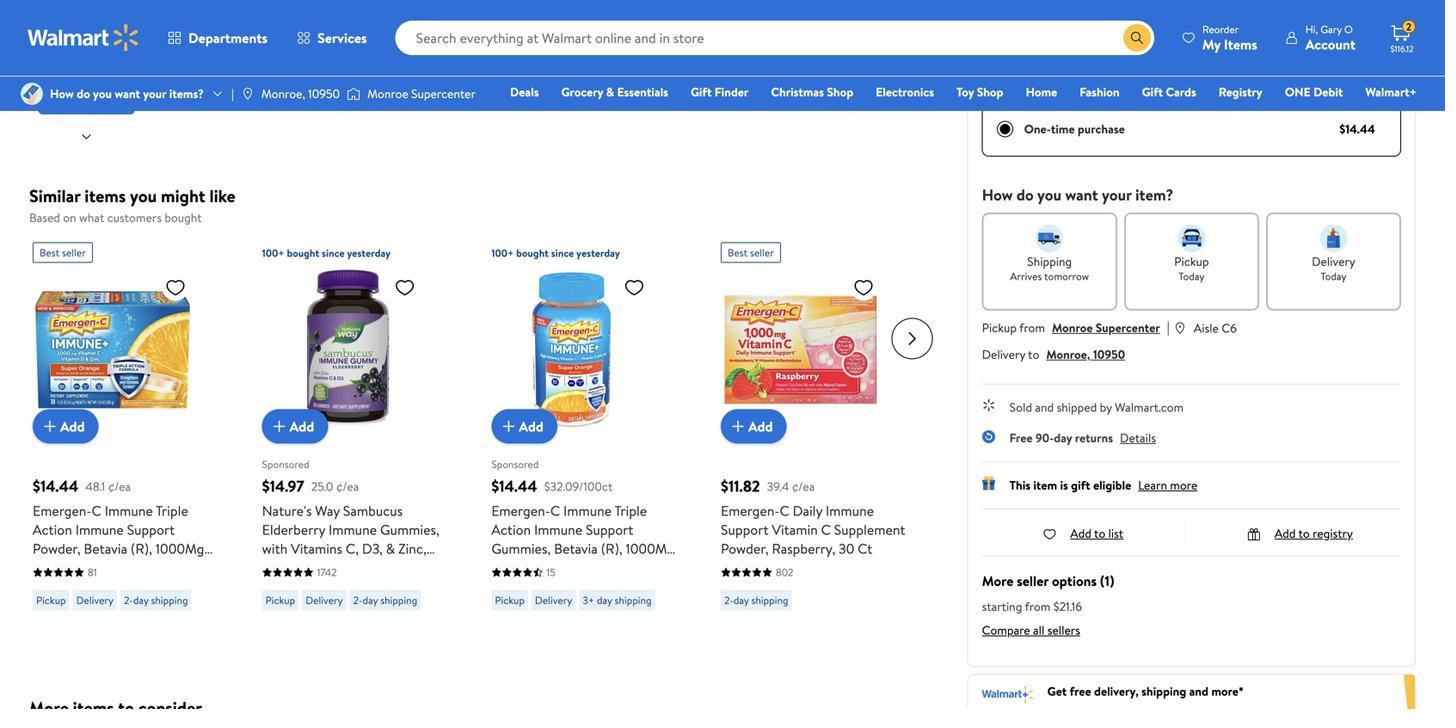 Task type: describe. For each thing, give the bounding box(es) containing it.
0 horizontal spatial monroe
[[368, 85, 409, 102]]

$14.44 for $14.44 48.1 ¢/ea emergen-c immune  triple action immune support powder, betavia (r), 1000mg vitamin c, bvitamins, vitamin d and antioxidants, super orange – 30 count
[[33, 476, 79, 497]]

immune inside $11.82 39.4 ¢/ea emergen-c daily immune support vitamin c supplement powder, raspberry, 30 ct
[[826, 501, 875, 520]]

works
[[1109, 45, 1140, 62]]

today for delivery
[[1322, 269, 1347, 284]]

aisle c6
[[1195, 320, 1238, 337]]

you for how do you want your item?
[[1038, 184, 1062, 206]]

on inside get it on time, every time never run out with a subscription. how it works
[[1110, 2, 1125, 21]]

bought for $14.97
[[287, 246, 319, 260]]

yesterday for $14.44
[[577, 246, 620, 260]]

delivery up sold
[[983, 346, 1026, 363]]

shipping inside the get free delivery, shipping and more* 'banner'
[[1142, 683, 1187, 700]]

run
[[1107, 22, 1124, 39]]

gummies, inside sponsored $14.44 $32.09/100ct emergen-c immune  triple action immune support gummies, betavia (r), 1000mg vitamin c, bvitamins, vitamin d and antioxidants, super orange - 45 count
[[492, 539, 551, 558]]

similar
[[29, 184, 80, 208]]

orange for 48.1
[[33, 596, 78, 615]]

details button
[[1121, 429, 1157, 446]]

39.4
[[767, 478, 790, 495]]

25.0
[[311, 478, 334, 495]]

one debit
[[1286, 83, 1344, 100]]

seller for $14.44
[[62, 245, 86, 260]]

learn
[[1139, 477, 1168, 494]]

30 inside $14.44 48.1 ¢/ea emergen-c immune  triple action immune support powder, betavia (r), 1000mg vitamin c, bvitamins, vitamin d and antioxidants, super orange – 30 count
[[92, 596, 108, 615]]

aisle
[[1195, 320, 1219, 337]]

pickup inside pickup from monroe supercenter |
[[983, 319, 1017, 336]]

–
[[81, 596, 89, 615]]

home
[[1026, 83, 1058, 100]]

c for $14.44
[[551, 501, 560, 520]]

emergen- for 48.1
[[33, 501, 92, 520]]

intent image for delivery image
[[1321, 225, 1348, 252]]

delivery down 81
[[76, 593, 114, 608]]

get free delivery, shipping and more* banner
[[968, 674, 1417, 709]]

add for add to cart icon
[[749, 417, 773, 436]]

$11.82
[[721, 476, 761, 497]]

add to favorites list, nature's way sambucus elderberry immune gummies, with vitamins c, d3, & zinc, unisex, 60 ct image
[[395, 277, 415, 298]]

item?
[[1136, 184, 1174, 206]]

c for 39.4
[[780, 501, 790, 520]]

$14.44 48.1 ¢/ea emergen-c immune  triple action immune support powder, betavia (r), 1000mg vitamin c, bvitamins, vitamin d and antioxidants, super orange – 30 count
[[33, 476, 211, 615]]

next image image
[[80, 130, 93, 144]]

you for similar items you might like based on what customers bought
[[130, 184, 157, 208]]

with inside get it on time, every time never run out with a subscription. how it works
[[1147, 22, 1170, 39]]

finder
[[715, 83, 749, 100]]

items
[[1225, 35, 1258, 54]]

(r), for 48.1
[[131, 539, 152, 558]]

¢/ea for $11.82
[[793, 478, 815, 495]]

$116.12
[[1391, 43, 1415, 55]]

your for items?
[[143, 85, 166, 102]]

today for pickup
[[1179, 269, 1205, 284]]

 image for monroe supercenter
[[347, 85, 361, 102]]

1 vertical spatial time
[[1052, 120, 1075, 137]]

add to favorites list, emergen-c immune  triple action immune support powder, betavia (r), 1000mg vitamin c, bvitamins, vitamin d and antioxidants, super orange – 30 count image
[[165, 277, 186, 298]]

add to cart image for $14.44
[[499, 416, 519, 437]]

shipping
[[1028, 253, 1073, 270]]

one
[[1286, 83, 1312, 100]]

walmart+
[[1366, 83, 1418, 100]]

$21.16
[[1054, 598, 1083, 615]]

Walmart Site-Wide search field
[[396, 21, 1155, 55]]

more
[[983, 572, 1014, 590]]

best for $11.82
[[728, 245, 748, 260]]

orange for $14.44
[[492, 596, 537, 615]]

support for $14.44
[[586, 520, 634, 539]]

essentials
[[618, 83, 669, 100]]

action for $14.44
[[492, 520, 531, 539]]

get for free
[[1048, 683, 1067, 700]]

way
[[315, 501, 340, 520]]

want for item?
[[1066, 184, 1099, 206]]

48.1
[[85, 478, 105, 495]]

gary
[[1321, 22, 1343, 37]]

sponsored for $14.44
[[492, 457, 539, 472]]

is
[[1061, 477, 1069, 494]]

departments button
[[153, 17, 282, 59]]

based
[[29, 209, 60, 226]]

action for 48.1
[[33, 520, 72, 539]]

add to list button
[[1044, 525, 1124, 542]]

add to cart image
[[728, 416, 749, 437]]

how inside get it on time, every time never run out with a subscription. how it works
[[1072, 45, 1096, 62]]

emergen- for $14.44
[[492, 501, 551, 520]]

add for 1st add to cart image
[[60, 417, 85, 436]]

intent image for shipping image
[[1036, 225, 1064, 252]]

3 2- from the left
[[725, 593, 734, 608]]

c, inside sponsored $14.97 25.0 ¢/ea nature's way sambucus elderberry immune gummies, with vitamins c, d3, & zinc, unisex, 60 ct
[[346, 539, 359, 558]]

pickup from monroe supercenter |
[[983, 318, 1170, 337]]

delivery down "15"
[[535, 593, 573, 608]]

vitamin inside $11.82 39.4 ¢/ea emergen-c daily immune support vitamin c supplement powder, raspberry, 30 ct
[[772, 520, 818, 539]]

betavia for $14.44
[[554, 539, 598, 558]]

1 add to cart image from the left
[[40, 416, 60, 437]]

$14.97
[[262, 476, 304, 497]]

free
[[1070, 683, 1092, 700]]

electronics
[[876, 83, 935, 100]]

bought inside the 'similar items you might like based on what customers bought'
[[165, 209, 202, 226]]

1 horizontal spatial |
[[1168, 318, 1170, 337]]

hi,
[[1306, 22, 1319, 37]]

all
[[1034, 622, 1045, 639]]

do for how do you want your items?
[[77, 85, 90, 102]]

on inside the 'similar items you might like based on what customers bought'
[[63, 209, 76, 226]]

$14.44 inside sponsored $14.44 $32.09/100ct emergen-c immune  triple action immune support gummies, betavia (r), 1000mg vitamin c, bvitamins, vitamin d and antioxidants, super orange - 45 count
[[492, 476, 538, 497]]

intent image for pickup image
[[1179, 225, 1206, 252]]

services
[[318, 28, 367, 47]]

$14.44 for $14.44
[[1340, 120, 1376, 137]]

gummies, inside sponsored $14.97 25.0 ¢/ea nature's way sambucus elderberry immune gummies, with vitamins c, d3, & zinc, unisex, 60 ct
[[380, 520, 440, 539]]

walmart.com
[[1116, 399, 1184, 416]]

registry link
[[1212, 83, 1271, 101]]

ct inside $11.82 39.4 ¢/ea emergen-c daily immune support vitamin c supplement powder, raspberry, 30 ct
[[858, 539, 873, 558]]

item
[[1034, 477, 1058, 494]]

account
[[1306, 35, 1356, 54]]

from inside pickup from monroe supercenter |
[[1020, 319, 1046, 336]]

count for 48.1
[[111, 596, 148, 615]]

product group containing $14.97
[[262, 235, 454, 618]]

with inside sponsored $14.97 25.0 ¢/ea nature's way sambucus elderberry immune gummies, with vitamins c, d3, & zinc, unisex, 60 ct
[[262, 539, 288, 558]]

elderberry
[[262, 520, 325, 539]]

sold and shipped by walmart.com
[[1010, 399, 1184, 416]]

802
[[776, 565, 794, 580]]

$11.82 39.4 ¢/ea emergen-c daily immune support vitamin c supplement powder, raspberry, 30 ct
[[721, 476, 906, 558]]

delivery to monroe, 10950
[[983, 346, 1126, 363]]

how do you want your item?
[[983, 184, 1174, 206]]

zinc,
[[399, 539, 427, 558]]

gifting made easy image
[[983, 476, 996, 490]]

time inside get it on time, every time never run out with a subscription. how it works
[[1198, 2, 1225, 21]]

support inside $11.82 39.4 ¢/ea emergen-c daily immune support vitamin c supplement powder, raspberry, 30 ct
[[721, 520, 769, 539]]

christmas
[[771, 83, 825, 100]]

add to favorites list, emergen-c daily immune support vitamin c supplement powder, raspberry, 30 ct image
[[854, 277, 874, 298]]

gift for gift finder
[[691, 83, 712, 100]]

powder, inside $11.82 39.4 ¢/ea emergen-c daily immune support vitamin c supplement powder, raspberry, 30 ct
[[721, 539, 769, 558]]

one debit link
[[1278, 83, 1352, 101]]

delivery today
[[1313, 253, 1356, 284]]

emergen-c daily immune support vitamin c supplement powder, raspberry, 30 ct image
[[721, 270, 881, 430]]

1 2- from the left
[[124, 593, 133, 608]]

toy shop
[[957, 83, 1004, 100]]

d3,
[[362, 539, 383, 558]]

purchase
[[1078, 120, 1126, 137]]

add button for delivery
[[33, 409, 99, 444]]

since for $14.44
[[551, 246, 574, 260]]

 image for how do you want your items?
[[21, 83, 43, 105]]

3+ day shipping
[[583, 593, 652, 608]]

debit
[[1314, 83, 1344, 100]]

Search search field
[[396, 21, 1155, 55]]

bvitamins, for 48.1
[[98, 558, 162, 577]]

walmart plus image
[[983, 683, 1034, 704]]

bought for $14.44
[[517, 246, 549, 260]]

home link
[[1019, 83, 1066, 101]]

compare all sellers button
[[983, 622, 1081, 639]]

2 2- from the left
[[353, 593, 363, 608]]

2 2-day shipping from the left
[[353, 593, 418, 608]]

shipping arrives tomorrow
[[1011, 253, 1090, 284]]

never
[[1072, 22, 1104, 39]]

nature's way sambucus elderberry immune gummies, with vitamins c, d3, & zinc, unisex, 60 ct image
[[262, 270, 422, 430]]

15
[[547, 565, 556, 580]]

walmart image
[[28, 24, 139, 52]]

100+ bought since yesterday for $14.44
[[492, 246, 620, 260]]

options
[[1053, 572, 1098, 590]]

0 vertical spatial it
[[1097, 2, 1106, 21]]

product group containing $11.82
[[721, 235, 913, 618]]

add button for 1742
[[262, 409, 328, 444]]

& inside sponsored $14.97 25.0 ¢/ea nature's way sambucus elderberry immune gummies, with vitamins c, d3, & zinc, unisex, 60 ct
[[386, 539, 395, 558]]

and right sold
[[1036, 399, 1054, 416]]

how for how do you want your item?
[[983, 184, 1013, 206]]

monroe, 10950
[[262, 85, 340, 102]]

& inside grocery & essentials link
[[606, 83, 615, 100]]

seller inside more seller options (1) starting from $21.16 compare all sellers
[[1017, 572, 1049, 590]]

reorder my items
[[1203, 22, 1258, 54]]

gift finder
[[691, 83, 749, 100]]

compare
[[983, 622, 1031, 639]]

and inside sponsored $14.44 $32.09/100ct emergen-c immune  triple action immune support gummies, betavia (r), 1000mg vitamin c, bvitamins, vitamin d and antioxidants, super orange - 45 count
[[505, 577, 527, 596]]

0 horizontal spatial supercenter
[[412, 85, 476, 102]]

christmas shop link
[[764, 83, 862, 101]]

pickup down unisex, on the bottom left of page
[[266, 593, 295, 608]]

3 2-day shipping from the left
[[725, 593, 789, 608]]

1 vertical spatial it
[[1099, 45, 1106, 62]]

c, for 48.1
[[82, 558, 95, 577]]

vitamins
[[291, 539, 343, 558]]

60
[[308, 558, 324, 577]]

1 2-day shipping from the left
[[124, 593, 188, 608]]

list
[[1109, 525, 1124, 542]]

registry
[[1219, 83, 1263, 100]]

one-time purchase
[[1025, 120, 1126, 137]]

similar items you might like based on what customers bought
[[29, 184, 236, 226]]

shop for toy shop
[[978, 83, 1004, 100]]

support for 48.1
[[127, 520, 175, 539]]

to for monroe,
[[1029, 346, 1040, 363]]

reorder
[[1203, 22, 1240, 37]]



Task type: vqa. For each thing, say whether or not it's contained in the screenshot.
the top The "On"
yes



Task type: locate. For each thing, give the bounding box(es) containing it.
1 triple from the left
[[156, 501, 188, 520]]

gift left finder
[[691, 83, 712, 100]]

betavia up "15"
[[554, 539, 598, 558]]

0 horizontal spatial ¢/ea
[[108, 478, 131, 495]]

toy
[[957, 83, 975, 100]]

10950 down the services dropdown button
[[308, 85, 340, 102]]

on up run
[[1110, 2, 1125, 21]]

best seller
[[40, 245, 86, 260], [728, 245, 775, 260]]

c, inside $14.44 48.1 ¢/ea emergen-c immune  triple action immune support powder, betavia (r), 1000mg vitamin c, bvitamins, vitamin d and antioxidants, super orange – 30 count
[[82, 558, 95, 577]]

2 add to cart image from the left
[[269, 416, 290, 437]]

2 gift from the left
[[1143, 83, 1164, 100]]

c left the supplement
[[822, 520, 831, 539]]

(r), inside $14.44 48.1 ¢/ea emergen-c immune  triple action immune support powder, betavia (r), 1000mg vitamin c, bvitamins, vitamin d and antioxidants, super orange – 30 count
[[131, 539, 152, 558]]

add button up $32.09/100ct
[[492, 409, 558, 444]]

betavia up 81
[[84, 539, 127, 558]]

nature's
[[262, 501, 312, 520]]

your for item?
[[1103, 184, 1132, 206]]

45
[[549, 596, 565, 615]]

2 horizontal spatial to
[[1299, 525, 1311, 542]]

0 horizontal spatial bought
[[165, 209, 202, 226]]

fashion
[[1080, 83, 1120, 100]]

get for it
[[1072, 2, 1094, 21]]

1 horizontal spatial shop
[[978, 83, 1004, 100]]

0 horizontal spatial gift
[[691, 83, 712, 100]]

support inside $14.44 48.1 ¢/ea emergen-c immune  triple action immune support powder, betavia (r), 1000mg vitamin c, bvitamins, vitamin d and antioxidants, super orange – 30 count
[[127, 520, 175, 539]]

3 add button from the left
[[492, 409, 558, 444]]

monroe, down the services dropdown button
[[262, 85, 305, 102]]

d left –
[[33, 577, 43, 596]]

2 1000mg from the left
[[626, 539, 675, 558]]

super for 48.1
[[152, 577, 186, 596]]

0 horizontal spatial shop
[[827, 83, 854, 100]]

gift
[[1072, 477, 1091, 494]]

cards
[[1167, 83, 1197, 100]]

2 today from the left
[[1322, 269, 1347, 284]]

and inside $14.44 48.1 ¢/ea emergen-c immune  triple action immune support powder, betavia (r), 1000mg vitamin c, bvitamins, vitamin d and antioxidants, super orange – 30 count
[[46, 577, 68, 596]]

1 vertical spatial get
[[1048, 683, 1067, 700]]

more
[[1171, 477, 1198, 494]]

10950 down monroe supercenter button
[[1094, 346, 1126, 363]]

get left free
[[1048, 683, 1067, 700]]

supercenter up monroe, 10950 button
[[1096, 319, 1161, 336]]

walmart+ link
[[1358, 83, 1425, 101]]

support inside sponsored $14.44 $32.09/100ct emergen-c immune  triple action immune support gummies, betavia (r), 1000mg vitamin c, bvitamins, vitamin d and antioxidants, super orange - 45 count
[[586, 520, 634, 539]]

1 shop from the left
[[827, 83, 854, 100]]

0 horizontal spatial betavia
[[84, 539, 127, 558]]

product group
[[33, 235, 224, 618], [262, 235, 454, 618], [492, 235, 683, 618], [721, 235, 913, 618]]

$14.44 inside $14.44 48.1 ¢/ea emergen-c immune  triple action immune support powder, betavia (r), 1000mg vitamin c, bvitamins, vitamin d and antioxidants, super orange – 30 count
[[33, 476, 79, 497]]

gift cards
[[1143, 83, 1197, 100]]

2 best seller from the left
[[728, 245, 775, 260]]

antioxidants, for 48.1
[[71, 577, 149, 596]]

my
[[1203, 35, 1221, 54]]

0 horizontal spatial today
[[1179, 269, 1205, 284]]

1 product group from the left
[[33, 235, 224, 618]]

2 horizontal spatial bought
[[517, 246, 549, 260]]

delivery down the 1742
[[306, 593, 343, 608]]

ct right raspberry,
[[858, 539, 873, 558]]

one-
[[1025, 120, 1052, 137]]

0 vertical spatial time
[[1198, 2, 1225, 21]]

1 horizontal spatial supercenter
[[1096, 319, 1161, 336]]

90-
[[1036, 429, 1055, 446]]

your
[[143, 85, 166, 102], [1103, 184, 1132, 206]]

1 horizontal spatial antioxidants,
[[530, 577, 608, 596]]

1 horizontal spatial do
[[1017, 184, 1034, 206]]

3 ¢/ea from the left
[[793, 478, 815, 495]]

shipping down 802
[[752, 593, 789, 608]]

0 horizontal spatial seller
[[62, 245, 86, 260]]

orange left -
[[492, 596, 537, 615]]

4 add button from the left
[[721, 409, 787, 444]]

0 horizontal spatial 2-day shipping
[[124, 593, 188, 608]]

gift for gift cards
[[1143, 83, 1164, 100]]

1 best seller from the left
[[40, 245, 86, 260]]

0 horizontal spatial orange
[[33, 596, 78, 615]]

emergen- inside sponsored $14.44 $32.09/100ct emergen-c immune  triple action immune support gummies, betavia (r), 1000mg vitamin c, bvitamins, vitamin d and antioxidants, super orange - 45 count
[[492, 501, 551, 520]]

0 horizontal spatial super
[[152, 577, 186, 596]]

subscription.
[[1181, 22, 1247, 39]]

today inside the delivery today
[[1322, 269, 1347, 284]]

orange inside sponsored $14.44 $32.09/100ct emergen-c immune  triple action immune support gummies, betavia (r), 1000mg vitamin c, bvitamins, vitamin d and antioxidants, super orange - 45 count
[[492, 596, 537, 615]]

1 sponsored from the left
[[262, 457, 310, 472]]

1 vertical spatial your
[[1103, 184, 1132, 206]]

2
[[1407, 20, 1413, 34]]

1 horizontal spatial d
[[492, 577, 502, 596]]

2 powder, from the left
[[721, 539, 769, 558]]

triple for $14.44
[[615, 501, 647, 520]]

you
[[93, 85, 112, 102], [130, 184, 157, 208], [1038, 184, 1062, 206]]

1 horizontal spatial 10950
[[1094, 346, 1126, 363]]

time up subscription.
[[1198, 2, 1225, 21]]

1 gift from the left
[[691, 83, 712, 100]]

you for how do you want your items?
[[93, 85, 112, 102]]

0 horizontal spatial with
[[262, 539, 288, 558]]

2 emergen- from the left
[[492, 501, 551, 520]]

triple inside sponsored $14.44 $32.09/100ct emergen-c immune  triple action immune support gummies, betavia (r), 1000mg vitamin c, bvitamins, vitamin d and antioxidants, super orange - 45 count
[[615, 501, 647, 520]]

2-day shipping right –
[[124, 593, 188, 608]]

super right 81
[[152, 577, 186, 596]]

since for $14.97
[[322, 246, 345, 260]]

0 horizontal spatial emergen-
[[33, 501, 92, 520]]

0 horizontal spatial best seller
[[40, 245, 86, 260]]

c, inside sponsored $14.44 $32.09/100ct emergen-c immune  triple action immune support gummies, betavia (r), 1000mg vitamin c, bvitamins, vitamin d and antioxidants, super orange - 45 count
[[541, 558, 554, 577]]

you up the customers
[[130, 184, 157, 208]]

1 horizontal spatial since
[[551, 246, 574, 260]]

how for how do you want your items?
[[50, 85, 74, 102]]

best
[[40, 245, 59, 260], [728, 245, 748, 260]]

a
[[1173, 22, 1178, 39]]

best seller for $11.82
[[728, 245, 775, 260]]

shipping right delivery,
[[1142, 683, 1187, 700]]

1 horizontal spatial 100+ bought since yesterday
[[492, 246, 620, 260]]

super inside $14.44 48.1 ¢/ea emergen-c immune  triple action immune support powder, betavia (r), 1000mg vitamin c, bvitamins, vitamin d and antioxidants, super orange – 30 count
[[152, 577, 186, 596]]

2 horizontal spatial you
[[1038, 184, 1062, 206]]

1 add button from the left
[[33, 409, 99, 444]]

2 triple from the left
[[615, 501, 647, 520]]

¢/ea for $14.44
[[108, 478, 131, 495]]

antioxidants, inside sponsored $14.44 $32.09/100ct emergen-c immune  triple action immune support gummies, betavia (r), 1000mg vitamin c, bvitamins, vitamin d and antioxidants, super orange - 45 count
[[530, 577, 608, 596]]

and inside 'banner'
[[1190, 683, 1209, 700]]

do down one-
[[1017, 184, 1034, 206]]

2 (r), from the left
[[601, 539, 623, 558]]

betavia for 48.1
[[84, 539, 127, 558]]

1 vertical spatial 10950
[[1094, 346, 1126, 363]]

orange
[[33, 596, 78, 615], [492, 596, 537, 615]]

1 ¢/ea from the left
[[108, 478, 131, 495]]

0 horizontal spatial time
[[1052, 120, 1075, 137]]

1 horizontal spatial action
[[492, 520, 531, 539]]

ct
[[858, 539, 873, 558], [328, 558, 343, 577]]

deals link
[[503, 83, 547, 101]]

0 horizontal spatial want
[[115, 85, 140, 102]]

c,
[[346, 539, 359, 558], [82, 558, 95, 577], [541, 558, 554, 577]]

2 shop from the left
[[978, 83, 1004, 100]]

and left –
[[46, 577, 68, 596]]

3 emergen- from the left
[[721, 501, 780, 520]]

1 horizontal spatial 2-day shipping
[[353, 593, 418, 608]]

¢/ea right 48.1
[[108, 478, 131, 495]]

monroe
[[368, 85, 409, 102], [1053, 319, 1093, 336]]

monroe, down pickup from monroe supercenter |
[[1047, 346, 1091, 363]]

¢/ea inside sponsored $14.97 25.0 ¢/ea nature's way sambucus elderberry immune gummies, with vitamins c, d3, & zinc, unisex, 60 ct
[[336, 478, 359, 495]]

and left -
[[505, 577, 527, 596]]

to for registry
[[1299, 525, 1311, 542]]

2 sponsored from the left
[[492, 457, 539, 472]]

c for 48.1
[[92, 501, 101, 520]]

get it on time, every time never run out with a subscription. how it works
[[1072, 2, 1247, 62]]

100+ for $14.97
[[262, 246, 285, 260]]

2 action from the left
[[492, 520, 531, 539]]

d for 48.1
[[33, 577, 43, 596]]

shipped
[[1057, 399, 1098, 416]]

 image
[[241, 87, 255, 101]]

0 horizontal spatial d
[[33, 577, 43, 596]]

action inside sponsored $14.44 $32.09/100ct emergen-c immune  triple action immune support gummies, betavia (r), 1000mg vitamin c, bvitamins, vitamin d and antioxidants, super orange - 45 count
[[492, 520, 531, 539]]

delivery,
[[1095, 683, 1139, 700]]

super for $14.44
[[611, 577, 645, 596]]

2 count from the left
[[568, 596, 605, 615]]

2 horizontal spatial $14.44
[[1340, 120, 1376, 137]]

0 vertical spatial |
[[232, 85, 234, 102]]

1 100+ bought since yesterday from the left
[[262, 246, 391, 260]]

gummies, right way
[[380, 520, 440, 539]]

vitamin
[[772, 520, 818, 539], [33, 558, 79, 577], [165, 558, 211, 577], [492, 558, 538, 577], [624, 558, 670, 577]]

get
[[1072, 2, 1094, 21], [1048, 683, 1067, 700]]

0 horizontal spatial count
[[111, 596, 148, 615]]

arrives
[[1011, 269, 1043, 284]]

3 support from the left
[[721, 520, 769, 539]]

action inside $14.44 48.1 ¢/ea emergen-c immune  triple action immune support powder, betavia (r), 1000mg vitamin c, bvitamins, vitamin d and antioxidants, super orange – 30 count
[[33, 520, 72, 539]]

best seller for $14.44
[[40, 245, 86, 260]]

30 inside $11.82 39.4 ¢/ea emergen-c daily immune support vitamin c supplement powder, raspberry, 30 ct
[[839, 539, 855, 558]]

c down 48.1
[[92, 501, 101, 520]]

1 horizontal spatial yesterday
[[577, 246, 620, 260]]

& right grocery
[[606, 83, 615, 100]]

(r), for $14.44
[[601, 539, 623, 558]]

sponsored inside sponsored $14.97 25.0 ¢/ea nature's way sambucus elderberry immune gummies, with vitamins c, d3, & zinc, unisex, 60 ct
[[262, 457, 310, 472]]

betavia inside sponsored $14.44 $32.09/100ct emergen-c immune  triple action immune support gummies, betavia (r), 1000mg vitamin c, bvitamins, vitamin d and antioxidants, super orange - 45 count
[[554, 539, 598, 558]]

2 bvitamins, from the left
[[557, 558, 621, 577]]

want
[[115, 85, 140, 102], [1066, 184, 1099, 206]]

1 horizontal spatial 100+
[[492, 246, 514, 260]]

sponsored inside sponsored $14.44 $32.09/100ct emergen-c immune  triple action immune support gummies, betavia (r), 1000mg vitamin c, bvitamins, vitamin d and antioxidants, super orange - 45 count
[[492, 457, 539, 472]]

delivery down intent image for delivery
[[1313, 253, 1356, 270]]

today inside pickup today
[[1179, 269, 1205, 284]]

more*
[[1212, 683, 1245, 700]]

0 horizontal spatial 100+ bought since yesterday
[[262, 246, 391, 260]]

&
[[606, 83, 615, 100], [386, 539, 395, 558]]

1 horizontal spatial to
[[1095, 525, 1106, 542]]

count right –
[[111, 596, 148, 615]]

2 super from the left
[[611, 577, 645, 596]]

shop right toy
[[978, 83, 1004, 100]]

your left items?
[[143, 85, 166, 102]]

powder,
[[33, 539, 81, 558], [721, 539, 769, 558]]

free 90-day returns details
[[1010, 429, 1157, 446]]

None radio
[[997, 120, 1014, 138]]

2 vertical spatial how
[[983, 184, 1013, 206]]

1 vertical spatial 30
[[92, 596, 108, 615]]

starting
[[983, 598, 1023, 615]]

get free delivery, shipping and more*
[[1048, 683, 1245, 700]]

emergen-c immune+ triple action immune support powder, betavia (r), 1000mg vitamin c, b vitamins, vitamin d and antioxidants, raspberry – 30 count - image 5 of 9 image
[[38, 14, 139, 114]]

emergen- inside $14.44 48.1 ¢/ea emergen-c immune  triple action immune support powder, betavia (r), 1000mg vitamin c, bvitamins, vitamin d and antioxidants, super orange – 30 count
[[33, 501, 92, 520]]

get inside get it on time, every time never run out with a subscription. how it works
[[1072, 2, 1094, 21]]

1 100+ from the left
[[262, 246, 285, 260]]

pickup today
[[1175, 253, 1210, 284]]

30
[[839, 539, 855, 558], [92, 596, 108, 615]]

shop
[[827, 83, 854, 100], [978, 83, 1004, 100]]

you up the intent image for shipping
[[1038, 184, 1062, 206]]

1 horizontal spatial seller
[[751, 245, 775, 260]]

1 horizontal spatial today
[[1322, 269, 1347, 284]]

1 1000mg from the left
[[156, 539, 204, 558]]

add to cart image
[[40, 416, 60, 437], [269, 416, 290, 437], [499, 416, 519, 437]]

2 yesterday from the left
[[577, 246, 620, 260]]

antioxidants, inside $14.44 48.1 ¢/ea emergen-c immune  triple action immune support powder, betavia (r), 1000mg vitamin c, bvitamins, vitamin d and antioxidants, super orange – 30 count
[[71, 577, 149, 596]]

1000mg inside $14.44 48.1 ¢/ea emergen-c immune  triple action immune support powder, betavia (r), 1000mg vitamin c, bvitamins, vitamin d and antioxidants, super orange – 30 count
[[156, 539, 204, 558]]

d left -
[[492, 577, 502, 596]]

to for list
[[1095, 525, 1106, 542]]

tomorrow
[[1045, 269, 1090, 284]]

$14.44 left $32.09/100ct
[[492, 476, 538, 497]]

monroe down the services dropdown button
[[368, 85, 409, 102]]

and left more*
[[1190, 683, 1209, 700]]

ct right 60
[[328, 558, 343, 577]]

2-day shipping down 802
[[725, 593, 789, 608]]

emergen- inside $11.82 39.4 ¢/ea emergen-c daily immune support vitamin c supplement powder, raspberry, 30 ct
[[721, 501, 780, 520]]

triple for 48.1
[[156, 501, 188, 520]]

do for how do you want your item?
[[1017, 184, 1034, 206]]

 image down walmart image
[[21, 83, 43, 105]]

time,
[[1128, 2, 1159, 21]]

1000mg inside sponsored $14.44 $32.09/100ct emergen-c immune  triple action immune support gummies, betavia (r), 1000mg vitamin c, bvitamins, vitamin d and antioxidants, super orange - 45 count
[[626, 539, 675, 558]]

today down intent image for pickup
[[1179, 269, 1205, 284]]

0 horizontal spatial  image
[[21, 83, 43, 105]]

1 (r), from the left
[[131, 539, 152, 558]]

orange inside $14.44 48.1 ¢/ea emergen-c immune  triple action immune support powder, betavia (r), 1000mg vitamin c, bvitamins, vitamin d and antioxidants, super orange – 30 count
[[33, 596, 78, 615]]

1 horizontal spatial monroe,
[[1047, 346, 1091, 363]]

2-day shipping
[[124, 593, 188, 608], [353, 593, 418, 608], [725, 593, 789, 608]]

to left list
[[1095, 525, 1106, 542]]

pickup down intent image for pickup
[[1175, 253, 1210, 270]]

¢/ea up daily
[[793, 478, 815, 495]]

0 horizontal spatial $14.44
[[33, 476, 79, 497]]

0 vertical spatial do
[[77, 85, 90, 102]]

get inside 'banner'
[[1048, 683, 1067, 700]]

add button for 15
[[492, 409, 558, 444]]

1 horizontal spatial get
[[1072, 2, 1094, 21]]

powder, inside $14.44 48.1 ¢/ea emergen-c immune  triple action immune support powder, betavia (r), 1000mg vitamin c, bvitamins, vitamin d and antioxidants, super orange – 30 count
[[33, 539, 81, 558]]

best for $14.44
[[40, 245, 59, 260]]

monroe up monroe, 10950 button
[[1053, 319, 1093, 336]]

4 product group from the left
[[721, 235, 913, 618]]

bvitamins, up 3+
[[557, 558, 621, 577]]

this item is gift eligible learn more
[[1010, 477, 1198, 494]]

100+ bought since yesterday for $14.97
[[262, 246, 391, 260]]

how it works button
[[1072, 40, 1140, 67]]

monroe inside pickup from monroe supercenter |
[[1053, 319, 1093, 336]]

from up all
[[1026, 598, 1051, 615]]

1 vertical spatial how
[[50, 85, 74, 102]]

$14.44 down debit at right top
[[1340, 120, 1376, 137]]

1 horizontal spatial time
[[1198, 2, 1225, 21]]

0 horizontal spatial |
[[232, 85, 234, 102]]

1 vertical spatial on
[[63, 209, 76, 226]]

add button up 48.1
[[33, 409, 99, 444]]

monroe supercenter
[[368, 85, 476, 102]]

0 horizontal spatial c,
[[82, 558, 95, 577]]

gift cards link
[[1135, 83, 1205, 101]]

(r), inside sponsored $14.44 $32.09/100ct emergen-c immune  triple action immune support gummies, betavia (r), 1000mg vitamin c, bvitamins, vitamin d and antioxidants, super orange - 45 count
[[601, 539, 623, 558]]

customers
[[107, 209, 162, 226]]

it left works
[[1099, 45, 1106, 62]]

yesterday
[[347, 246, 391, 260], [577, 246, 620, 260]]

1 d from the left
[[33, 577, 43, 596]]

shop for christmas shop
[[827, 83, 854, 100]]

with down nature's
[[262, 539, 288, 558]]

from up 'delivery to monroe, 10950'
[[1020, 319, 1046, 336]]

emergen- for 39.4
[[721, 501, 780, 520]]

2 orange from the left
[[492, 596, 537, 615]]

0 vertical spatial &
[[606, 83, 615, 100]]

2-day shipping down the d3,
[[353, 593, 418, 608]]

c inside $14.44 48.1 ¢/ea emergen-c immune  triple action immune support powder, betavia (r), 1000mg vitamin c, bvitamins, vitamin d and antioxidants, super orange – 30 count
[[92, 501, 101, 520]]

c, left the d3,
[[346, 539, 359, 558]]

sponsored for $14.97
[[262, 457, 310, 472]]

items
[[85, 184, 126, 208]]

1 horizontal spatial support
[[586, 520, 634, 539]]

1 yesterday from the left
[[347, 246, 391, 260]]

0 vertical spatial with
[[1147, 22, 1170, 39]]

action
[[33, 520, 72, 539], [492, 520, 531, 539]]

gift left cards
[[1143, 83, 1164, 100]]

1 bvitamins, from the left
[[98, 558, 162, 577]]

add button up $11.82
[[721, 409, 787, 444]]

shipping
[[151, 593, 188, 608], [381, 593, 418, 608], [615, 593, 652, 608], [752, 593, 789, 608], [1142, 683, 1187, 700]]

bvitamins, for $14.44
[[557, 558, 621, 577]]

supplement
[[835, 520, 906, 539]]

c, for $14.44
[[541, 558, 554, 577]]

0 horizontal spatial add to cart image
[[40, 416, 60, 437]]

2 100+ from the left
[[492, 246, 514, 260]]

add to list
[[1071, 525, 1124, 542]]

next slide for similar items you might like list image
[[892, 318, 934, 359]]

gummies, up "15"
[[492, 539, 551, 558]]

2 best from the left
[[728, 245, 748, 260]]

to left the registry
[[1299, 525, 1311, 542]]

2 d from the left
[[492, 577, 502, 596]]

1 since from the left
[[322, 246, 345, 260]]

1 horizontal spatial you
[[130, 184, 157, 208]]

2 betavia from the left
[[554, 539, 598, 558]]

1000mg for 48.1
[[156, 539, 204, 558]]

2 horizontal spatial add to cart image
[[499, 416, 519, 437]]

emergen-c immune  triple action immune support gummies, betavia (r), 1000mg vitamin c, bvitamins, vitamin d and antioxidants, super orange - 45 count image
[[492, 270, 652, 430]]

time left purchase
[[1052, 120, 1075, 137]]

it
[[1097, 2, 1106, 21], [1099, 45, 1106, 62]]

2 horizontal spatial support
[[721, 520, 769, 539]]

supercenter
[[412, 85, 476, 102], [1096, 319, 1161, 336]]

0 vertical spatial supercenter
[[412, 85, 476, 102]]

hi, gary o account
[[1306, 22, 1356, 54]]

1 today from the left
[[1179, 269, 1205, 284]]

3 add to cart image from the left
[[499, 416, 519, 437]]

0 horizontal spatial antioxidants,
[[71, 577, 149, 596]]

1 horizontal spatial monroe
[[1053, 319, 1093, 336]]

o
[[1345, 22, 1354, 37]]

1 horizontal spatial best seller
[[728, 245, 775, 260]]

0 horizontal spatial action
[[33, 520, 72, 539]]

d inside sponsored $14.44 $32.09/100ct emergen-c immune  triple action immune support gummies, betavia (r), 1000mg vitamin c, bvitamins, vitamin d and antioxidants, super orange - 45 count
[[492, 577, 502, 596]]

0 horizontal spatial you
[[93, 85, 112, 102]]

count inside $14.44 48.1 ¢/ea emergen-c immune  triple action immune support powder, betavia (r), 1000mg vitamin c, bvitamins, vitamin d and antioxidants, super orange – 30 count
[[111, 596, 148, 615]]

1 horizontal spatial 2-
[[353, 593, 363, 608]]

2 horizontal spatial emergen-
[[721, 501, 780, 520]]

0 vertical spatial monroe
[[368, 85, 409, 102]]

0 horizontal spatial to
[[1029, 346, 1040, 363]]

0 horizontal spatial gummies,
[[380, 520, 440, 539]]

0 vertical spatial monroe,
[[262, 85, 305, 102]]

c, up -
[[541, 558, 554, 577]]

super right 3+
[[611, 577, 645, 596]]

1 super from the left
[[152, 577, 186, 596]]

count right 45
[[568, 596, 605, 615]]

0 horizontal spatial since
[[322, 246, 345, 260]]

0 horizontal spatial bvitamins,
[[98, 558, 162, 577]]

to down pickup from monroe supercenter |
[[1029, 346, 1040, 363]]

0 horizontal spatial triple
[[156, 501, 188, 520]]

1 horizontal spatial 30
[[839, 539, 855, 558]]

0 horizontal spatial how
[[50, 85, 74, 102]]

1 horizontal spatial 1000mg
[[626, 539, 675, 558]]

pickup left -
[[495, 593, 525, 608]]

super inside sponsored $14.44 $32.09/100ct emergen-c immune  triple action immune support gummies, betavia (r), 1000mg vitamin c, bvitamins, vitamin d and antioxidants, super orange - 45 count
[[611, 577, 645, 596]]

2 antioxidants, from the left
[[530, 577, 608, 596]]

supercenter left deals link
[[412, 85, 476, 102]]

emergen-c immune  triple action immune support powder, betavia (r), 1000mg vitamin c, bvitamins, vitamin d and antioxidants, super orange – 30 count image
[[33, 270, 193, 430]]

1 powder, from the left
[[33, 539, 81, 558]]

you inside the 'similar items you might like based on what customers bought'
[[130, 184, 157, 208]]

you up next image
[[93, 85, 112, 102]]

shipping down the zinc,
[[381, 593, 418, 608]]

emergen- down $11.82
[[721, 501, 780, 520]]

today
[[1179, 269, 1205, 284], [1322, 269, 1347, 284]]

1 betavia from the left
[[84, 539, 127, 558]]

add for $14.44's add to cart image
[[519, 417, 544, 436]]

seller for $11.82
[[751, 245, 775, 260]]

c left daily
[[780, 501, 790, 520]]

count for $14.44
[[568, 596, 605, 615]]

d for $14.44
[[492, 577, 502, 596]]

with left a
[[1147, 22, 1170, 39]]

immune inside sponsored $14.97 25.0 ¢/ea nature's way sambucus elderberry immune gummies, with vitamins c, d3, & zinc, unisex, 60 ct
[[329, 520, 377, 539]]

pickup down arrives
[[983, 319, 1017, 336]]

1 horizontal spatial bvitamins,
[[557, 558, 621, 577]]

by
[[1101, 399, 1113, 416]]

might
[[161, 184, 205, 208]]

2 horizontal spatial ¢/ea
[[793, 478, 815, 495]]

c, up –
[[82, 558, 95, 577]]

want down one-time purchase
[[1066, 184, 1099, 206]]

grocery & essentials
[[562, 83, 669, 100]]

like
[[210, 184, 236, 208]]

2 ¢/ea from the left
[[336, 478, 359, 495]]

1 action from the left
[[33, 520, 72, 539]]

unisex,
[[262, 558, 305, 577]]

emergen- down 48.1
[[33, 501, 92, 520]]

1 count from the left
[[111, 596, 148, 615]]

$32.09/100ct
[[544, 478, 613, 495]]

get up never
[[1072, 2, 1094, 21]]

shipping right 3+
[[615, 593, 652, 608]]

c inside sponsored $14.44 $32.09/100ct emergen-c immune  triple action immune support gummies, betavia (r), 1000mg vitamin c, bvitamins, vitamin d and antioxidants, super orange - 45 count
[[551, 501, 560, 520]]

ct inside sponsored $14.97 25.0 ¢/ea nature's way sambucus elderberry immune gummies, with vitamins c, d3, & zinc, unisex, 60 ct
[[328, 558, 343, 577]]

triple inside $14.44 48.1 ¢/ea emergen-c immune  triple action immune support powder, betavia (r), 1000mg vitamin c, bvitamins, vitamin d and antioxidants, super orange – 30 count
[[156, 501, 188, 520]]

0 horizontal spatial monroe,
[[262, 85, 305, 102]]

pickup left –
[[36, 593, 66, 608]]

bvitamins, inside $14.44 48.1 ¢/ea emergen-c immune  triple action immune support powder, betavia (r), 1000mg vitamin c, bvitamins, vitamin d and antioxidants, super orange – 30 count
[[98, 558, 162, 577]]

antioxidants, for $14.44
[[530, 577, 608, 596]]

d inside $14.44 48.1 ¢/ea emergen-c immune  triple action immune support powder, betavia (r), 1000mg vitamin c, bvitamins, vitamin d and antioxidants, super orange – 30 count
[[33, 577, 43, 596]]

electronics link
[[869, 83, 943, 101]]

this
[[1010, 477, 1031, 494]]

1 horizontal spatial on
[[1110, 2, 1125, 21]]

1 horizontal spatial add to cart image
[[269, 416, 290, 437]]

c down $32.09/100ct
[[551, 501, 560, 520]]

1 horizontal spatial count
[[568, 596, 605, 615]]

1000mg for $14.44
[[626, 539, 675, 558]]

2 since from the left
[[551, 246, 574, 260]]

1 orange from the left
[[33, 596, 78, 615]]

¢/ea inside $11.82 39.4 ¢/ea emergen-c daily immune support vitamin c supplement powder, raspberry, 30 ct
[[793, 478, 815, 495]]

returns
[[1076, 429, 1114, 446]]

0 horizontal spatial (r),
[[131, 539, 152, 558]]

0 horizontal spatial 1000mg
[[156, 539, 204, 558]]

every
[[1162, 2, 1195, 21]]

2 product group from the left
[[262, 235, 454, 618]]

eligible
[[1094, 477, 1132, 494]]

super
[[152, 577, 186, 596], [611, 577, 645, 596]]

2 100+ bought since yesterday from the left
[[492, 246, 620, 260]]

orange left –
[[33, 596, 78, 615]]

0 horizontal spatial do
[[77, 85, 90, 102]]

supercenter inside pickup from monroe supercenter |
[[1096, 319, 1161, 336]]

0 horizontal spatial yesterday
[[347, 246, 391, 260]]

0 horizontal spatial 10950
[[308, 85, 340, 102]]

services button
[[282, 17, 382, 59]]

add to favorites list, emergen-c immune  triple action immune support gummies, betavia (r), 1000mg vitamin c, bvitamins, vitamin d and antioxidants, super orange - 45 count image
[[624, 277, 645, 298]]

2 add button from the left
[[262, 409, 328, 444]]

¢/ea right 25.0
[[336, 478, 359, 495]]

30 right raspberry,
[[839, 539, 855, 558]]

1 horizontal spatial ct
[[858, 539, 873, 558]]

today down intent image for delivery
[[1322, 269, 1347, 284]]

0 horizontal spatial your
[[143, 85, 166, 102]]

$14.44 left 48.1
[[33, 476, 79, 497]]

sponsored $14.97 25.0 ¢/ea nature's way sambucus elderberry immune gummies, with vitamins c, d3, & zinc, unisex, 60 ct
[[262, 457, 440, 577]]

bvitamins, inside sponsored $14.44 $32.09/100ct emergen-c immune  triple action immune support gummies, betavia (r), 1000mg vitamin c, bvitamins, vitamin d and antioxidants, super orange - 45 count
[[557, 558, 621, 577]]

 image
[[21, 83, 43, 105], [347, 85, 361, 102]]

& right the d3,
[[386, 539, 395, 558]]

it up never
[[1097, 2, 1106, 21]]

1 vertical spatial from
[[1026, 598, 1051, 615]]

emergen-
[[33, 501, 92, 520], [492, 501, 551, 520], [721, 501, 780, 520]]

1 antioxidants, from the left
[[71, 577, 149, 596]]

your left item? in the right of the page
[[1103, 184, 1132, 206]]

3 product group from the left
[[492, 235, 683, 618]]

3+
[[583, 593, 595, 608]]

100+ for $14.44
[[492, 246, 514, 260]]

departments
[[188, 28, 268, 47]]

yesterday for $14.97
[[347, 246, 391, 260]]

on left what
[[63, 209, 76, 226]]

add button up "$14.97"
[[262, 409, 328, 444]]

want for items?
[[115, 85, 140, 102]]

shop right christmas
[[827, 83, 854, 100]]

betavia inside $14.44 48.1 ¢/ea emergen-c immune  triple action immune support powder, betavia (r), 1000mg vitamin c, bvitamins, vitamin d and antioxidants, super orange – 30 count
[[84, 539, 127, 558]]

add to cart image for $14.97
[[269, 416, 290, 437]]

1 best from the left
[[40, 245, 59, 260]]

1 horizontal spatial betavia
[[554, 539, 598, 558]]

grocery & essentials link
[[554, 83, 676, 101]]

 image right monroe, 10950
[[347, 85, 361, 102]]

1 horizontal spatial gummies,
[[492, 539, 551, 558]]

| right items?
[[232, 85, 234, 102]]

do up next image
[[77, 85, 90, 102]]

add for $14.97 add to cart image
[[290, 417, 314, 436]]

sponsored $14.44 $32.09/100ct emergen-c immune  triple action immune support gummies, betavia (r), 1000mg vitamin c, bvitamins, vitamin d and antioxidants, super orange - 45 count
[[492, 457, 675, 615]]

1 support from the left
[[127, 520, 175, 539]]

2 support from the left
[[586, 520, 634, 539]]

sponsored
[[262, 457, 310, 472], [492, 457, 539, 472]]

want left items?
[[115, 85, 140, 102]]

from inside more seller options (1) starting from $21.16 compare all sellers
[[1026, 598, 1051, 615]]

count inside sponsored $14.44 $32.09/100ct emergen-c immune  triple action immune support gummies, betavia (r), 1000mg vitamin c, bvitamins, vitamin d and antioxidants, super orange - 45 count
[[568, 596, 605, 615]]

¢/ea inside $14.44 48.1 ¢/ea emergen-c immune  triple action immune support powder, betavia (r), 1000mg vitamin c, bvitamins, vitamin d and antioxidants, super orange – 30 count
[[108, 478, 131, 495]]

shipping right –
[[151, 593, 188, 608]]

search icon image
[[1131, 31, 1145, 45]]

1 emergen- from the left
[[33, 501, 92, 520]]



